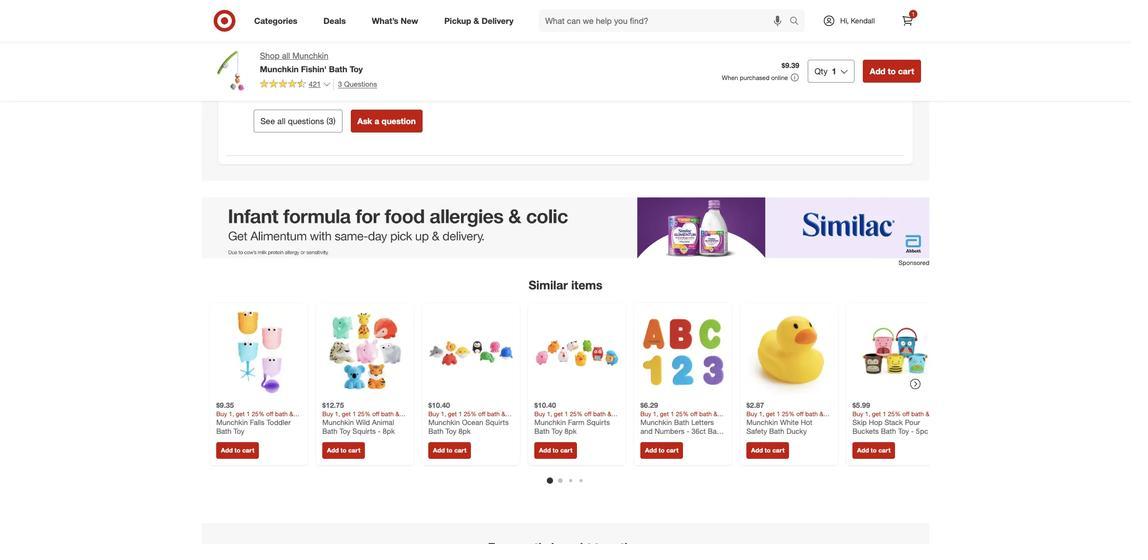 Task type: vqa. For each thing, say whether or not it's contained in the screenshot.
THE TOY inside the the Munchkin Bath Letters and Numbers - 36ct Bath Toy Set
yes



Task type: describe. For each thing, give the bounding box(es) containing it.
ask a question
[[357, 116, 416, 126]]

is
[[430, 36, 435, 45]]

munchkin bath letters and numbers - 36ct bath toy set
[[641, 418, 723, 445]]

add for skip hop stack pour buckets bath toy - 5pc
[[857, 446, 869, 454]]

ages
[[503, 36, 519, 45]]

pickup
[[444, 15, 471, 26]]

kendall
[[851, 16, 875, 25]]

buckets
[[853, 427, 879, 436]]

3 questions link
[[333, 78, 377, 90]]

bath inside munchkin farm squirts bath toy 8pk
[[535, 427, 550, 436]]

6 inside a: good afternoon, the munchkin fishin' bath toy is suitable for children ages 2+ years. munchkin - 6 years ago brand expert
[[297, 46, 301, 54]]

numbers
[[655, 427, 685, 436]]

$5.99
[[853, 401, 870, 410]]

see
[[261, 116, 275, 126]]

add to cart for munchkin ocean squirts bath toy 8pk
[[433, 446, 467, 454]]

shop
[[260, 50, 280, 61]]

questions
[[288, 116, 324, 126]]

munchkin wild animal bath toy squirts - 8pk image
[[322, 309, 408, 395]]

add to cart button for skip hop stack pour buckets bath toy - 5pc
[[853, 442, 896, 459]]

qty 1
[[815, 66, 837, 76]]

bath inside the munchkin white hot safety bath ducky
[[769, 427, 785, 436]]

answer it button
[[264, 72, 299, 88]]

safety
[[747, 427, 767, 436]]

toddler
[[267, 418, 291, 427]]

munchkin down the afternoon, at the top left
[[292, 50, 329, 61]]

munchkin inside munchkin bath letters and numbers - 36ct bath toy set
[[641, 418, 672, 427]]

to for munchkin white hot safety bath ducky
[[765, 446, 771, 454]]

categories link
[[245, 9, 311, 32]]

fishin' inside shop all munchkin munchkin fishin' bath toy
[[301, 64, 327, 74]]

1 link
[[896, 9, 919, 32]]

image of munchkin fishin' bath toy image
[[210, 50, 252, 92]]

toy inside a: good afternoon, the munchkin fishin' bath toy is suitable for children ages 2+ years. munchkin - 6 years ago brand expert
[[417, 36, 428, 45]]

munchkin falls toddler bath toy
[[216, 418, 291, 436]]

0 vertical spatial ago
[[329, 19, 339, 26]]

similar items region
[[202, 198, 944, 544]]

and
[[641, 427, 653, 436]]

$9.35
[[216, 401, 234, 410]]

munchkin inside munchkin farm squirts bath toy 8pk
[[535, 418, 566, 427]]

letters
[[692, 418, 714, 427]]

munchkin white hot safety bath ducky
[[747, 418, 813, 436]]

0 vertical spatial years
[[312, 19, 327, 26]]

add to cart for munchkin farm squirts bath toy 8pk
[[539, 446, 573, 454]]

fishing
[[283, 19, 301, 26]]

add to cart for munchkin bath letters and numbers - 36ct bath toy set
[[645, 446, 679, 454]]

add to cart for skip hop stack pour buckets bath toy - 5pc
[[857, 446, 891, 454]]

- inside munchkin bath letters and numbers - 36ct bath toy set
[[687, 427, 690, 436]]

cart for munchkin falls toddler bath toy
[[242, 446, 254, 454]]

to for skip hop stack pour buckets bath toy - 5pc
[[871, 446, 877, 454]]

)
[[333, 116, 336, 126]]

1 vertical spatial 1
[[832, 66, 837, 76]]

ask
[[357, 116, 372, 126]]

farm
[[568, 418, 585, 427]]

new
[[401, 15, 418, 26]]

add to cart button for munchkin falls toddler bath toy
[[216, 442, 259, 459]]

munchkin ocean squirts bath toy 8pk image
[[428, 309, 514, 395]]

toy inside skip hop stack pour buckets bath toy - 5pc
[[898, 427, 909, 436]]

munchkin down good
[[264, 46, 291, 54]]

skip hop stack pour buckets bath toy - 5pc
[[853, 418, 929, 436]]

cart down 1 link
[[898, 66, 915, 76]]

munchkin
[[254, 19, 281, 26]]

ago inside a: good afternoon, the munchkin fishin' bath toy is suitable for children ages 2+ years. munchkin - 6 years ago brand expert
[[319, 46, 330, 54]]

online
[[772, 74, 788, 82]]

ducky
[[787, 427, 807, 436]]

to for munchkin farm squirts bath toy 8pk
[[553, 446, 559, 454]]

search
[[785, 16, 810, 27]]

fishin' inside a: good afternoon, the munchkin fishin' bath toy is suitable for children ages 2+ years. munchkin - 6 years ago brand expert
[[377, 36, 398, 45]]

toy inside shop all munchkin munchkin fishin' bath toy
[[350, 64, 363, 74]]

hot
[[801, 418, 813, 427]]

$10.40 for munchkin ocean squirts bath toy 8pk
[[428, 401, 450, 410]]

bath inside shop all munchkin munchkin fishin' bath toy
[[329, 64, 347, 74]]

toy inside munchkin farm squirts bath toy 8pk
[[552, 427, 563, 436]]

add to cart button for munchkin farm squirts bath toy 8pk
[[535, 442, 577, 459]]

items
[[571, 278, 603, 292]]

421 link
[[260, 78, 331, 91]]

$2.87
[[747, 401, 764, 410]]

when
[[722, 74, 738, 82]]

3 inside 'link'
[[338, 79, 342, 88]]

toy inside munchkin ocean squirts bath toy 8pk
[[446, 427, 457, 436]]

a:
[[264, 36, 271, 45]]

add for munchkin ocean squirts bath toy 8pk
[[433, 446, 445, 454]]

qty
[[815, 66, 828, 76]]

afternoon,
[[294, 36, 327, 45]]

add to cart for munchkin white hot safety bath ducky
[[751, 446, 785, 454]]

suitable
[[437, 36, 463, 45]]

children
[[475, 36, 501, 45]]

cart for munchkin bath letters and numbers - 36ct bath toy set
[[667, 446, 679, 454]]

add to cart button for munchkin ocean squirts bath toy 8pk
[[428, 442, 471, 459]]

0 vertical spatial 6
[[307, 19, 310, 26]]

bath inside the munchkin falls toddler bath toy
[[216, 427, 232, 436]]

a
[[375, 116, 379, 126]]

hi, kendall
[[841, 16, 875, 25]]

bath inside a: good afternoon, the munchkin fishin' bath toy is suitable for children ages 2+ years. munchkin - 6 years ago brand expert
[[400, 36, 415, 45]]

what's
[[372, 15, 399, 26]]

munchkin farm squirts bath toy 8pk image
[[535, 309, 620, 395]]

stack
[[885, 418, 903, 427]]

to for munchkin bath letters and numbers - 36ct bath toy set
[[659, 446, 665, 454]]

hop
[[869, 418, 883, 427]]

years inside a: good afternoon, the munchkin fishin' bath toy is suitable for children ages 2+ years. munchkin - 6 years ago brand expert
[[302, 46, 317, 54]]

falls
[[250, 418, 265, 427]]

bath inside munchkin ocean squirts bath toy 8pk
[[428, 427, 444, 436]]

question
[[382, 116, 416, 126]]

2+
[[521, 36, 529, 45]]

toy inside munchkin bath letters and numbers - 36ct bath toy set
[[641, 436, 652, 445]]

add for munchkin falls toddler bath toy
[[221, 446, 233, 454]]



Task type: locate. For each thing, give the bounding box(es) containing it.
add for munchkin white hot safety bath ducky
[[751, 446, 763, 454]]

cart
[[898, 66, 915, 76], [242, 446, 254, 454], [348, 446, 361, 454], [454, 446, 467, 454], [561, 446, 573, 454], [667, 446, 679, 454], [773, 446, 785, 454], [879, 446, 891, 454]]

when purchased online
[[722, 74, 788, 82]]

cart down munchkin ocean squirts bath toy 8pk
[[454, 446, 467, 454]]

8pk
[[383, 427, 395, 436], [459, 427, 471, 436], [565, 427, 577, 436]]

shop all munchkin munchkin fishin' bath toy
[[260, 50, 363, 74]]

what's new link
[[363, 9, 431, 32]]

munchkin inside munchkin ocean squirts bath toy 8pk
[[428, 418, 460, 427]]

1 horizontal spatial squirts
[[486, 418, 509, 427]]

cart down the munchkin white hot safety bath ducky
[[773, 446, 785, 454]]

pickup & delivery
[[444, 15, 514, 26]]

munchkin falls toddler bath toy image
[[216, 309, 302, 395]]

purchased
[[740, 74, 770, 82]]

squirts for munchkin ocean squirts bath toy 8pk
[[486, 418, 509, 427]]

- inside skip hop stack pour buckets bath toy - 5pc
[[911, 427, 914, 436]]

6
[[307, 19, 310, 26], [297, 46, 301, 54]]

8pk for munchkin farm squirts bath toy 8pk
[[565, 427, 577, 436]]

white
[[780, 418, 799, 427]]

1 horizontal spatial 3
[[338, 79, 342, 88]]

squirts right ocean
[[486, 418, 509, 427]]

8pk inside munchkin farm squirts bath toy 8pk
[[565, 427, 577, 436]]

add to cart button for munchkin wild animal bath toy squirts - 8pk
[[322, 442, 365, 459]]

munchkin up 'answer' at the top
[[260, 64, 299, 74]]

munchkin wild animal bath toy squirts - 8pk
[[322, 418, 395, 436]]

munchkin up and
[[641, 418, 672, 427]]

2 8pk from the left
[[459, 427, 471, 436]]

add to cart button for munchkin white hot safety bath ducky
[[747, 442, 790, 459]]

ocean
[[462, 418, 484, 427]]

2 horizontal spatial 8pk
[[565, 427, 577, 436]]

3 left questions
[[338, 79, 342, 88]]

similar
[[529, 278, 568, 292]]

add to cart for munchkin wild animal bath toy squirts - 8pk
[[327, 446, 361, 454]]

to for munchkin falls toddler bath toy
[[235, 446, 241, 454]]

pickup & delivery link
[[436, 9, 527, 32]]

- right fishing
[[303, 19, 305, 26]]

6 up expert
[[297, 46, 301, 54]]

add for munchkin farm squirts bath toy 8pk
[[539, 446, 551, 454]]

munchkin fishing - 6 years ago
[[254, 19, 339, 26]]

8pk down ocean
[[459, 427, 471, 436]]

cart down munchkin farm squirts bath toy 8pk
[[561, 446, 573, 454]]

cart down the munchkin falls toddler bath toy
[[242, 446, 254, 454]]

all right "see"
[[277, 116, 286, 126]]

years
[[312, 19, 327, 26], [302, 46, 317, 54]]

$10.40 up munchkin farm squirts bath toy 8pk
[[535, 401, 556, 410]]

6 right fishing
[[307, 19, 310, 26]]

36ct
[[692, 427, 706, 436]]

set
[[654, 436, 665, 445]]

to for munchkin wild animal bath toy squirts - 8pk
[[341, 446, 347, 454]]

1 right qty
[[832, 66, 837, 76]]

search button
[[785, 9, 810, 34]]

5pc
[[916, 427, 929, 436]]

0 horizontal spatial 3
[[329, 116, 333, 126]]

munchkin right the
[[343, 36, 375, 45]]

years up the afternoon, at the top left
[[312, 19, 327, 26]]

$6.29
[[641, 401, 658, 410]]

squirts inside munchkin wild animal bath toy squirts - 8pk
[[353, 427, 376, 436]]

it
[[291, 76, 295, 84]]

the
[[329, 36, 341, 45]]

What can we help you find? suggestions appear below search field
[[539, 9, 792, 32]]

years down the afternoon, at the top left
[[302, 46, 317, 54]]

wild
[[356, 418, 370, 427]]

toy inside munchkin wild animal bath toy squirts - 8pk
[[340, 427, 351, 436]]

bath
[[400, 36, 415, 45], [329, 64, 347, 74], [674, 418, 690, 427], [216, 427, 232, 436], [322, 427, 338, 436], [428, 427, 444, 436], [535, 427, 550, 436], [708, 427, 723, 436], [769, 427, 785, 436], [881, 427, 896, 436]]

1 horizontal spatial 6
[[307, 19, 310, 26]]

0 vertical spatial fishin'
[[377, 36, 398, 45]]

animal
[[372, 418, 394, 427]]

bath inside munchkin wild animal bath toy squirts - 8pk
[[322, 427, 338, 436]]

munchkin up safety
[[747, 418, 778, 427]]

cart for munchkin farm squirts bath toy 8pk
[[561, 446, 573, 454]]

fishin'
[[377, 36, 398, 45], [301, 64, 327, 74]]

toy
[[417, 36, 428, 45], [350, 64, 363, 74], [234, 427, 244, 436], [340, 427, 351, 436], [446, 427, 457, 436], [552, 427, 563, 436], [898, 427, 909, 436], [641, 436, 652, 445]]

squirts down wild
[[353, 427, 376, 436]]

1 vertical spatial 6
[[297, 46, 301, 54]]

squirts right farm at the bottom right of page
[[587, 418, 610, 427]]

&
[[474, 15, 479, 26]]

1 vertical spatial 3
[[329, 116, 333, 126]]

munchkin ocean squirts bath toy 8pk
[[428, 418, 509, 436]]

all for see
[[277, 116, 286, 126]]

8pk down animal
[[383, 427, 395, 436]]

squirts inside munchkin ocean squirts bath toy 8pk
[[486, 418, 509, 427]]

1 $10.40 from the left
[[428, 401, 450, 410]]

answer
[[269, 76, 289, 84]]

all for shop
[[282, 50, 290, 61]]

ask a question button
[[351, 110, 423, 133]]

squirts for munchkin farm squirts bath toy 8pk
[[587, 418, 610, 427]]

cart down the numbers
[[667, 446, 679, 454]]

3
[[338, 79, 342, 88], [329, 116, 333, 126]]

years.
[[531, 36, 551, 45]]

1 vertical spatial all
[[277, 116, 286, 126]]

to for munchkin ocean squirts bath toy 8pk
[[447, 446, 453, 454]]

-
[[303, 19, 305, 26], [293, 46, 295, 54], [378, 427, 381, 436], [687, 427, 690, 436], [911, 427, 914, 436]]

deals link
[[315, 9, 359, 32]]

all
[[282, 50, 290, 61], [277, 116, 286, 126]]

expert
[[283, 57, 301, 65]]

0 horizontal spatial $10.40
[[428, 401, 450, 410]]

1 horizontal spatial 8pk
[[459, 427, 471, 436]]

cart for munchkin wild animal bath toy squirts - 8pk
[[348, 446, 361, 454]]

add
[[870, 66, 886, 76], [221, 446, 233, 454], [327, 446, 339, 454], [433, 446, 445, 454], [539, 446, 551, 454], [645, 446, 657, 454], [751, 446, 763, 454], [857, 446, 869, 454]]

3 8pk from the left
[[565, 427, 577, 436]]

all inside shop all munchkin munchkin fishin' bath toy
[[282, 50, 290, 61]]

0 vertical spatial all
[[282, 50, 290, 61]]

(
[[327, 116, 329, 126]]

1 vertical spatial fishin'
[[301, 64, 327, 74]]

munchkin inside the munchkin white hot safety bath ducky
[[747, 418, 778, 427]]

1 horizontal spatial $10.40
[[535, 401, 556, 410]]

1 8pk from the left
[[383, 427, 395, 436]]

delivery
[[482, 15, 514, 26]]

$10.40 for munchkin farm squirts bath toy 8pk
[[535, 401, 556, 410]]

add for munchkin wild animal bath toy squirts - 8pk
[[327, 446, 339, 454]]

- inside munchkin wild animal bath toy squirts - 8pk
[[378, 427, 381, 436]]

toy inside the munchkin falls toddler bath toy
[[234, 427, 244, 436]]

2 horizontal spatial squirts
[[587, 418, 610, 427]]

munchkin left farm at the bottom right of page
[[535, 418, 566, 427]]

skip
[[853, 418, 867, 427]]

munchkin bath letters and numbers - 36ct bath toy set image
[[641, 309, 726, 395]]

cart for munchkin white hot safety bath ducky
[[773, 446, 785, 454]]

2 $10.40 from the left
[[535, 401, 556, 410]]

cart down skip hop stack pour buckets bath toy - 5pc
[[879, 446, 891, 454]]

munchkin farm squirts bath toy 8pk
[[535, 418, 610, 436]]

ago down the
[[319, 46, 330, 54]]

answer it
[[269, 76, 295, 84]]

bath inside skip hop stack pour buckets bath toy - 5pc
[[881, 427, 896, 436]]

- down animal
[[378, 427, 381, 436]]

421
[[309, 80, 321, 89]]

munchkin white hot safety bath ducky image
[[747, 309, 832, 395]]

fishin' down what's
[[377, 36, 398, 45]]

cart for skip hop stack pour buckets bath toy - 5pc
[[879, 446, 891, 454]]

- left 36ct
[[687, 427, 690, 436]]

skip hop stack pour buckets bath toy - 5pc image
[[853, 309, 938, 395]]

3 questions
[[338, 79, 377, 88]]

similar items
[[529, 278, 603, 292]]

8pk for munchkin ocean squirts bath toy 8pk
[[459, 427, 471, 436]]

munchkin
[[343, 36, 375, 45], [264, 46, 291, 54], [292, 50, 329, 61], [260, 64, 299, 74], [216, 418, 248, 427], [322, 418, 354, 427], [428, 418, 460, 427], [535, 418, 566, 427], [641, 418, 672, 427], [747, 418, 778, 427]]

8pk inside munchkin ocean squirts bath toy 8pk
[[459, 427, 471, 436]]

1 vertical spatial ago
[[319, 46, 330, 54]]

0 vertical spatial 3
[[338, 79, 342, 88]]

0 horizontal spatial fishin'
[[301, 64, 327, 74]]

brand
[[264, 57, 281, 65]]

ago up the
[[329, 19, 339, 26]]

squirts inside munchkin farm squirts bath toy 8pk
[[587, 418, 610, 427]]

add to cart
[[870, 66, 915, 76], [221, 446, 254, 454], [327, 446, 361, 454], [433, 446, 467, 454], [539, 446, 573, 454], [645, 446, 679, 454], [751, 446, 785, 454], [857, 446, 891, 454]]

deals
[[324, 15, 346, 26]]

munchkin inside munchkin wild animal bath toy squirts - 8pk
[[322, 418, 354, 427]]

advertisement region
[[202, 198, 930, 258]]

see all questions ( 3 )
[[261, 116, 336, 126]]

0 horizontal spatial squirts
[[353, 427, 376, 436]]

add to cart button for munchkin bath letters and numbers - 36ct bath toy set
[[641, 442, 683, 459]]

1 right kendall
[[912, 11, 915, 17]]

add for munchkin bath letters and numbers - 36ct bath toy set
[[645, 446, 657, 454]]

- down pour
[[911, 427, 914, 436]]

1 vertical spatial years
[[302, 46, 317, 54]]

8pk inside munchkin wild animal bath toy squirts - 8pk
[[383, 427, 395, 436]]

sponsored
[[899, 259, 930, 267]]

munchkin down '$12.75'
[[322, 418, 354, 427]]

categories
[[254, 15, 298, 26]]

0 horizontal spatial 8pk
[[383, 427, 395, 436]]

a: good afternoon, the munchkin fishin' bath toy is suitable for children ages 2+ years. munchkin - 6 years ago brand expert
[[264, 36, 551, 65]]

- up expert
[[293, 46, 295, 54]]

$9.39
[[782, 61, 800, 70]]

- inside a: good afternoon, the munchkin fishin' bath toy is suitable for children ages 2+ years. munchkin - 6 years ago brand expert
[[293, 46, 295, 54]]

all right brand
[[282, 50, 290, 61]]

8pk down farm at the bottom right of page
[[565, 427, 577, 436]]

$10.40
[[428, 401, 450, 410], [535, 401, 556, 410]]

add to cart for munchkin falls toddler bath toy
[[221, 446, 254, 454]]

fishin' up the 421
[[301, 64, 327, 74]]

1 horizontal spatial 1
[[912, 11, 915, 17]]

$10.40 up munchkin ocean squirts bath toy 8pk
[[428, 401, 450, 410]]

0 horizontal spatial 6
[[297, 46, 301, 54]]

hi,
[[841, 16, 849, 25]]

0 vertical spatial 1
[[912, 11, 915, 17]]

for
[[465, 36, 473, 45]]

ago
[[329, 19, 339, 26], [319, 46, 330, 54]]

0 horizontal spatial 1
[[832, 66, 837, 76]]

3 right questions
[[329, 116, 333, 126]]

cart for munchkin ocean squirts bath toy 8pk
[[454, 446, 467, 454]]

good
[[273, 36, 292, 45]]

pour
[[905, 418, 920, 427]]

munchkin inside the munchkin falls toddler bath toy
[[216, 418, 248, 427]]

cart down munchkin wild animal bath toy squirts - 8pk
[[348, 446, 361, 454]]

questions
[[344, 79, 377, 88]]

1
[[912, 11, 915, 17], [832, 66, 837, 76]]

munchkin down $9.35
[[216, 418, 248, 427]]

$12.75
[[322, 401, 344, 410]]

what's new
[[372, 15, 418, 26]]

1 horizontal spatial fishin'
[[377, 36, 398, 45]]

munchkin left ocean
[[428, 418, 460, 427]]



